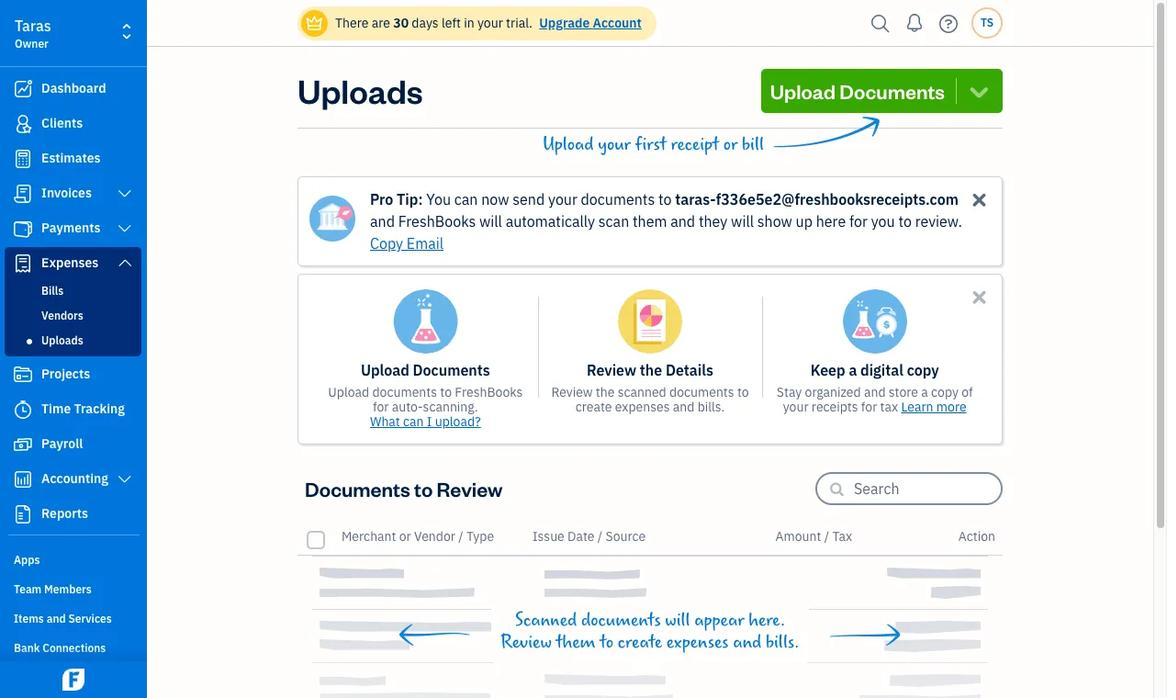 Task type: vqa. For each thing, say whether or not it's contained in the screenshot.
Invoices
yes



Task type: describe. For each thing, give the bounding box(es) containing it.
payroll
[[41, 435, 83, 452]]

review the details review the scanned documents to create expenses and bills.
[[551, 361, 749, 415]]

items and services
[[14, 612, 112, 625]]

documents for upload documents upload documents to freshbooks for auto-scanning. what can i upload?
[[413, 361, 490, 379]]

copy inside the stay organized and store a copy of your receipts for tax
[[931, 384, 959, 400]]

issue date / source
[[533, 528, 646, 545]]

merchant
[[342, 528, 396, 545]]

chevron large down image for invoices
[[116, 186, 133, 201]]

taras-
[[675, 190, 716, 208]]

bills. for review the details review the scanned documents to create expenses and bills.
[[698, 399, 725, 415]]

bank
[[14, 641, 40, 655]]

scan
[[599, 212, 629, 231]]

to inside review the details review the scanned documents to create expenses and bills.
[[737, 384, 749, 400]]

freshbooks inside upload documents upload documents to freshbooks for auto-scanning. what can i upload?
[[455, 384, 523, 400]]

reports link
[[5, 498, 141, 531]]

in
[[464, 15, 475, 31]]

scanned
[[515, 610, 577, 631]]

send
[[513, 190, 545, 208]]

here
[[816, 212, 846, 231]]

amount / tax
[[776, 528, 852, 545]]

merchant or vendor button
[[342, 528, 455, 545]]

documents for upload documents
[[840, 78, 945, 104]]

bills. for scanned documents will appear here. review them to create expenses and bills.
[[766, 632, 800, 653]]

2 / from the left
[[598, 528, 603, 545]]

scanning.
[[423, 399, 478, 415]]

create for review
[[576, 399, 612, 415]]

your inside pro tip: you can now send your documents to taras-f336e5e2@freshbooksreceipts.com and freshbooks will automatically scan them and they will show up here for you to review. copy email
[[548, 190, 578, 208]]

time tracking link
[[5, 393, 141, 426]]

account
[[593, 15, 642, 31]]

auto-
[[392, 399, 423, 415]]

0 horizontal spatial or
[[399, 528, 411, 545]]

stay organized and store a copy of your receipts for tax
[[777, 384, 973, 415]]

dashboard
[[41, 80, 106, 96]]

keep
[[811, 361, 846, 379]]

here.
[[749, 610, 785, 631]]

0 horizontal spatial the
[[596, 384, 615, 400]]

keep a digital copy image
[[843, 289, 907, 354]]

receipts
[[812, 399, 858, 415]]

ts button
[[972, 7, 1003, 39]]

search image
[[866, 10, 896, 37]]

expenses for will
[[666, 632, 729, 653]]

owner
[[15, 37, 49, 51]]

issue date button
[[533, 528, 595, 545]]

items and services link
[[5, 604, 141, 632]]

review the details image
[[618, 289, 682, 354]]

issue
[[533, 528, 565, 545]]

i
[[427, 413, 432, 430]]

team members
[[14, 582, 92, 596]]

chevron large down image for accounting
[[116, 472, 133, 487]]

accounting link
[[5, 463, 141, 496]]

freshbooks image
[[59, 669, 88, 691]]

upgrade
[[539, 15, 590, 31]]

first
[[635, 134, 667, 155]]

report image
[[12, 505, 34, 524]]

tax button
[[832, 528, 852, 545]]

review up type
[[437, 476, 503, 501]]

documents inside upload documents upload documents to freshbooks for auto-scanning. what can i upload?
[[372, 384, 437, 400]]

they
[[699, 212, 728, 231]]

bills
[[41, 284, 64, 298]]

expenses link
[[5, 247, 141, 280]]

clients link
[[5, 107, 141, 141]]

client image
[[12, 115, 34, 133]]

bank connections link
[[5, 634, 141, 661]]

money image
[[12, 435, 34, 454]]

go to help image
[[934, 10, 963, 37]]

action
[[959, 528, 996, 545]]

team members link
[[5, 575, 141, 603]]

left
[[442, 15, 461, 31]]

organized
[[805, 384, 861, 400]]

vendor
[[414, 528, 455, 545]]

estimates link
[[5, 142, 141, 175]]

accounting
[[41, 470, 108, 487]]

scanned
[[618, 384, 667, 400]]

clients
[[41, 115, 83, 131]]

what
[[370, 413, 400, 430]]

copy email button
[[370, 232, 444, 254]]

team
[[14, 582, 42, 596]]

merchant or vendor / type
[[342, 528, 494, 545]]

up
[[796, 212, 813, 231]]

there
[[335, 15, 369, 31]]

1 / from the left
[[459, 528, 463, 545]]

0 vertical spatial uploads
[[298, 69, 423, 112]]

there are 30 days left in your trial. upgrade account
[[335, 15, 642, 31]]

invoices link
[[5, 177, 141, 210]]

now
[[481, 190, 509, 208]]

documents inside scanned documents will appear here. review them to create expenses and bills.
[[581, 610, 661, 631]]

tax
[[832, 528, 852, 545]]

bills link
[[8, 280, 138, 302]]

estimate image
[[12, 150, 34, 168]]

documents inside review the details review the scanned documents to create expenses and bills.
[[670, 384, 734, 400]]

chevron large down image for payments
[[116, 221, 133, 236]]

0 vertical spatial or
[[724, 134, 738, 155]]

ts
[[981, 16, 994, 29]]

chart image
[[12, 470, 34, 489]]

scanned documents will appear here. review them to create expenses and bills.
[[501, 610, 800, 653]]

for inside upload documents upload documents to freshbooks for auto-scanning. what can i upload?
[[373, 399, 389, 415]]

to inside scanned documents will appear here. review them to create expenses and bills.
[[600, 632, 614, 653]]

store
[[889, 384, 918, 400]]

upload documents button
[[761, 69, 1003, 113]]

main element
[[0, 0, 207, 698]]

2 horizontal spatial will
[[731, 212, 754, 231]]

payment image
[[12, 220, 34, 238]]

members
[[44, 582, 92, 596]]

freshbooks inside pro tip: you can now send your documents to taras-f336e5e2@freshbooksreceipts.com and freshbooks will automatically scan them and they will show up here for you to review. copy email
[[398, 212, 476, 231]]

taras owner
[[15, 17, 51, 51]]

expenses
[[41, 254, 99, 271]]

upload for upload documents upload documents to freshbooks for auto-scanning. what can i upload?
[[361, 361, 409, 379]]

upload for upload documents
[[770, 78, 836, 104]]



Task type: locate. For each thing, give the bounding box(es) containing it.
chevron large down image for expenses
[[116, 255, 133, 270]]

upload documents upload documents to freshbooks for auto-scanning. what can i upload?
[[328, 361, 523, 430]]

will
[[479, 212, 502, 231], [731, 212, 754, 231], [665, 610, 690, 631]]

uploads inside uploads link
[[41, 333, 83, 347]]

upload?
[[435, 413, 481, 430]]

bills. inside review the details review the scanned documents to create expenses and bills.
[[698, 399, 725, 415]]

payments
[[41, 220, 101, 236]]

you
[[426, 190, 451, 208]]

stay
[[777, 384, 802, 400]]

projects link
[[5, 358, 141, 391]]

3 / from the left
[[825, 528, 829, 545]]

them inside scanned documents will appear here. review them to create expenses and bills.
[[556, 632, 596, 653]]

vendors link
[[8, 305, 138, 327]]

learn more
[[901, 399, 967, 415]]

upgrade account link
[[536, 15, 642, 31]]

and down taras-
[[671, 212, 695, 231]]

details
[[666, 361, 714, 379]]

Search text field
[[854, 474, 1001, 503]]

1 horizontal spatial will
[[665, 610, 690, 631]]

for left you
[[850, 212, 868, 231]]

1 vertical spatial copy
[[931, 384, 959, 400]]

chevron large down image right expenses
[[116, 255, 133, 270]]

expenses down details
[[615, 399, 670, 415]]

expense image
[[12, 254, 34, 273]]

will down now
[[479, 212, 502, 231]]

uploads down vendors
[[41, 333, 83, 347]]

1 vertical spatial chevron large down image
[[116, 255, 133, 270]]

appear
[[695, 610, 745, 631]]

a inside the stay organized and store a copy of your receipts for tax
[[922, 384, 928, 400]]

expenses inside scanned documents will appear here. review them to create expenses and bills.
[[666, 632, 729, 653]]

1 horizontal spatial the
[[640, 361, 662, 379]]

for
[[850, 212, 868, 231], [373, 399, 389, 415], [861, 399, 877, 415]]

upload documents image
[[393, 289, 458, 354]]

tip:
[[397, 190, 423, 208]]

1 vertical spatial create
[[618, 632, 662, 653]]

amount
[[776, 528, 821, 545]]

documents up what
[[372, 384, 437, 400]]

1 vertical spatial chevron large down image
[[116, 472, 133, 487]]

reports
[[41, 505, 88, 522]]

and down details
[[673, 399, 695, 415]]

0 vertical spatial chevron large down image
[[116, 221, 133, 236]]

review up scanned
[[587, 361, 637, 379]]

and
[[370, 212, 395, 231], [671, 212, 695, 231], [864, 384, 886, 400], [673, 399, 695, 415], [47, 612, 66, 625], [733, 632, 762, 653]]

uploads down there
[[298, 69, 423, 112]]

keep a digital copy
[[811, 361, 939, 379]]

can inside upload documents upload documents to freshbooks for auto-scanning. what can i upload?
[[403, 413, 424, 430]]

documents to review
[[305, 476, 503, 501]]

a right the store
[[922, 384, 928, 400]]

your right 'in'
[[478, 15, 503, 31]]

type
[[466, 528, 494, 545]]

bills. inside scanned documents will appear here. review them to create expenses and bills.
[[766, 632, 800, 653]]

0 vertical spatial the
[[640, 361, 662, 379]]

expenses inside review the details review the scanned documents to create expenses and bills.
[[615, 399, 670, 415]]

upload documents
[[770, 78, 945, 104]]

time
[[41, 400, 71, 417]]

1 horizontal spatial can
[[454, 190, 478, 208]]

trial.
[[506, 15, 533, 31]]

freshbooks
[[398, 212, 476, 231], [455, 384, 523, 400]]

documents up scanning.
[[413, 361, 490, 379]]

expenses down appear on the right bottom of page
[[666, 632, 729, 653]]

documents inside button
[[840, 78, 945, 104]]

your up automatically
[[548, 190, 578, 208]]

1 vertical spatial a
[[922, 384, 928, 400]]

copy
[[370, 234, 403, 253]]

pro tip: you can now send your documents to taras-f336e5e2@freshbooksreceipts.com and freshbooks will automatically scan them and they will show up here for you to review. copy email
[[370, 190, 962, 253]]

1 vertical spatial can
[[403, 413, 424, 430]]

create inside scanned documents will appear here. review them to create expenses and bills.
[[618, 632, 662, 653]]

documents right scanned
[[581, 610, 661, 631]]

and down pro
[[370, 212, 395, 231]]

30
[[393, 15, 409, 31]]

of
[[962, 384, 973, 400]]

tax
[[880, 399, 898, 415]]

documents up "merchant"
[[305, 476, 410, 501]]

chevron large down image right invoices
[[116, 186, 133, 201]]

and inside the stay organized and store a copy of your receipts for tax
[[864, 384, 886, 400]]

freshbooks down you
[[398, 212, 476, 231]]

create inside review the details review the scanned documents to create expenses and bills.
[[576, 399, 612, 415]]

date
[[568, 528, 595, 545]]

chevron large down image inside accounting link
[[116, 472, 133, 487]]

1 close image from the top
[[969, 189, 990, 210]]

dashboard image
[[12, 80, 34, 98]]

2 chevron large down image from the top
[[116, 472, 133, 487]]

upload your first receipt or bill
[[543, 134, 764, 155]]

0 vertical spatial documents
[[840, 78, 945, 104]]

chevron large down image right accounting
[[116, 472, 133, 487]]

can right you
[[454, 190, 478, 208]]

f336e5e2@freshbooksreceipts.com
[[716, 190, 959, 208]]

1 horizontal spatial uploads
[[298, 69, 423, 112]]

1 vertical spatial the
[[596, 384, 615, 400]]

documents down details
[[670, 384, 734, 400]]

upload documents button
[[761, 69, 1003, 113]]

show
[[758, 212, 792, 231]]

0 vertical spatial create
[[576, 399, 612, 415]]

1 horizontal spatial documents
[[413, 361, 490, 379]]

bills. down details
[[698, 399, 725, 415]]

services
[[68, 612, 112, 625]]

pro
[[370, 190, 393, 208]]

your inside the stay organized and store a copy of your receipts for tax
[[783, 399, 809, 415]]

bank connections
[[14, 641, 106, 655]]

you
[[871, 212, 895, 231]]

and inside scanned documents will appear here. review them to create expenses and bills.
[[733, 632, 762, 653]]

for left the auto- at the bottom left of the page
[[373, 399, 389, 415]]

1 horizontal spatial a
[[922, 384, 928, 400]]

0 vertical spatial copy
[[907, 361, 939, 379]]

them right scan at top
[[633, 212, 667, 231]]

1 horizontal spatial create
[[618, 632, 662, 653]]

email
[[407, 234, 444, 253]]

days
[[412, 15, 439, 31]]

1 vertical spatial uploads
[[41, 333, 83, 347]]

and down keep a digital copy
[[864, 384, 886, 400]]

upload
[[770, 78, 836, 104], [543, 134, 594, 155], [361, 361, 409, 379], [328, 384, 369, 400]]

1 vertical spatial or
[[399, 528, 411, 545]]

documents down search image
[[840, 78, 945, 104]]

source
[[606, 528, 646, 545]]

learn
[[901, 399, 934, 415]]

0 horizontal spatial create
[[576, 399, 612, 415]]

expenses for details
[[615, 399, 670, 415]]

0 vertical spatial freshbooks
[[398, 212, 476, 231]]

will right they
[[731, 212, 754, 231]]

source button
[[606, 528, 646, 545]]

0 horizontal spatial uploads
[[41, 333, 83, 347]]

0 vertical spatial expenses
[[615, 399, 670, 415]]

upload inside upload documents button
[[770, 78, 836, 104]]

0 horizontal spatial bills.
[[698, 399, 725, 415]]

and inside review the details review the scanned documents to create expenses and bills.
[[673, 399, 695, 415]]

copy left of
[[931, 384, 959, 400]]

freshbooks up upload?
[[455, 384, 523, 400]]

1 horizontal spatial them
[[633, 212, 667, 231]]

or left vendor
[[399, 528, 411, 545]]

will left appear on the right bottom of page
[[665, 610, 690, 631]]

payments link
[[5, 212, 141, 245]]

notifications image
[[900, 5, 929, 41]]

timer image
[[12, 400, 34, 419]]

for inside the stay organized and store a copy of your receipts for tax
[[861, 399, 877, 415]]

2 horizontal spatial /
[[825, 528, 829, 545]]

1 horizontal spatial /
[[598, 528, 603, 545]]

bill
[[742, 134, 764, 155]]

and inside main element
[[47, 612, 66, 625]]

the left scanned
[[596, 384, 615, 400]]

invoices
[[41, 185, 92, 201]]

can left i
[[403, 413, 424, 430]]

/ left tax button
[[825, 528, 829, 545]]

0 horizontal spatial a
[[849, 361, 857, 379]]

them
[[633, 212, 667, 231], [556, 632, 596, 653]]

chevron large down image right payments
[[116, 221, 133, 236]]

0 vertical spatial them
[[633, 212, 667, 231]]

1 vertical spatial expenses
[[666, 632, 729, 653]]

2 chevron large down image from the top
[[116, 255, 133, 270]]

for left tax
[[861, 399, 877, 415]]

review left scanned
[[551, 384, 593, 400]]

projects
[[41, 366, 90, 382]]

uploads link
[[8, 330, 138, 352]]

0 horizontal spatial them
[[556, 632, 596, 653]]

0 vertical spatial bills.
[[698, 399, 725, 415]]

type button
[[466, 528, 494, 545]]

amount button
[[776, 528, 821, 545]]

documents up scan at top
[[581, 190, 655, 208]]

the up scanned
[[640, 361, 662, 379]]

apps
[[14, 553, 40, 567]]

close image
[[969, 189, 990, 210], [969, 287, 990, 308]]

2 close image from the top
[[969, 287, 990, 308]]

review inside scanned documents will appear here. review them to create expenses and bills.
[[501, 632, 552, 653]]

2 horizontal spatial documents
[[840, 78, 945, 104]]

1 vertical spatial documents
[[413, 361, 490, 379]]

2 vertical spatial documents
[[305, 476, 410, 501]]

a right keep
[[849, 361, 857, 379]]

taras
[[15, 17, 51, 35]]

digital
[[861, 361, 904, 379]]

dashboard link
[[5, 73, 141, 106]]

1 chevron large down image from the top
[[116, 186, 133, 201]]

project image
[[12, 366, 34, 384]]

0 vertical spatial can
[[454, 190, 478, 208]]

1 vertical spatial freshbooks
[[455, 384, 523, 400]]

0 vertical spatial close image
[[969, 189, 990, 210]]

1 horizontal spatial or
[[724, 134, 738, 155]]

for inside pro tip: you can now send your documents to taras-f336e5e2@freshbooksreceipts.com and freshbooks will automatically scan them and they will show up here for you to review. copy email
[[850, 212, 868, 231]]

1 vertical spatial them
[[556, 632, 596, 653]]

bills. down "here."
[[766, 632, 800, 653]]

to
[[659, 190, 672, 208], [899, 212, 912, 231], [440, 384, 452, 400], [737, 384, 749, 400], [414, 476, 433, 501], [600, 632, 614, 653]]

0 vertical spatial a
[[849, 361, 857, 379]]

or left bill
[[724, 134, 738, 155]]

to inside upload documents upload documents to freshbooks for auto-scanning. what can i upload?
[[440, 384, 452, 400]]

1 vertical spatial bills.
[[766, 632, 800, 653]]

connections
[[43, 641, 106, 655]]

and right items
[[47, 612, 66, 625]]

documents inside pro tip: you can now send your documents to taras-f336e5e2@freshbooksreceipts.com and freshbooks will automatically scan them and they will show up here for you to review. copy email
[[581, 190, 655, 208]]

0 horizontal spatial /
[[459, 528, 463, 545]]

0 horizontal spatial documents
[[305, 476, 410, 501]]

them inside pro tip: you can now send your documents to taras-f336e5e2@freshbooksreceipts.com and freshbooks will automatically scan them and they will show up here for you to review. copy email
[[633, 212, 667, 231]]

1 chevron large down image from the top
[[116, 221, 133, 236]]

your left receipts
[[783, 399, 809, 415]]

your left first on the top of page
[[598, 134, 631, 155]]

or
[[724, 134, 738, 155], [399, 528, 411, 545]]

them down scanned
[[556, 632, 596, 653]]

upload for upload your first receipt or bill
[[543, 134, 594, 155]]

0 horizontal spatial can
[[403, 413, 424, 430]]

your
[[478, 15, 503, 31], [598, 134, 631, 155], [548, 190, 578, 208], [783, 399, 809, 415]]

documents inside upload documents upload documents to freshbooks for auto-scanning. what can i upload?
[[413, 361, 490, 379]]

1 horizontal spatial bills.
[[766, 632, 800, 653]]

chevrondown image
[[967, 78, 992, 104]]

apps link
[[5, 546, 141, 573]]

copy up the store
[[907, 361, 939, 379]]

can inside pro tip: you can now send your documents to taras-f336e5e2@freshbooksreceipts.com and freshbooks will automatically scan them and they will show up here for you to review. copy email
[[454, 190, 478, 208]]

time tracking
[[41, 400, 125, 417]]

/ right date
[[598, 528, 603, 545]]

and down "here."
[[733, 632, 762, 653]]

0 horizontal spatial will
[[479, 212, 502, 231]]

crown image
[[305, 13, 324, 33]]

are
[[372, 15, 390, 31]]

0 vertical spatial chevron large down image
[[116, 186, 133, 201]]

chevron large down image
[[116, 221, 133, 236], [116, 472, 133, 487]]

review down scanned
[[501, 632, 552, 653]]

1 vertical spatial close image
[[969, 287, 990, 308]]

create for appear
[[618, 632, 662, 653]]

invoice image
[[12, 185, 34, 203]]

/ left type
[[459, 528, 463, 545]]

payroll link
[[5, 428, 141, 461]]

vendors
[[41, 309, 83, 322]]

will inside scanned documents will appear here. review them to create expenses and bills.
[[665, 610, 690, 631]]

chevron large down image
[[116, 186, 133, 201], [116, 255, 133, 270]]



